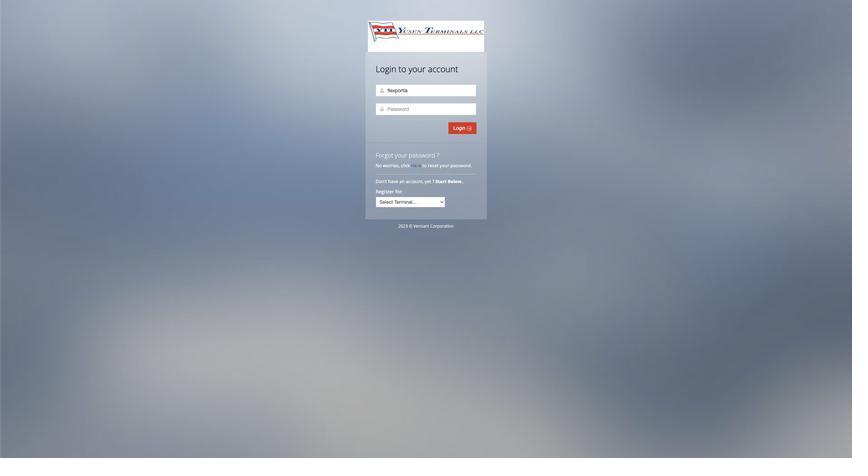 Task type: describe. For each thing, give the bounding box(es) containing it.
forgot your password ? no worries, click here to reset your password.
[[376, 151, 472, 169]]

here link
[[411, 163, 422, 169]]

password
[[409, 151, 435, 160]]

0 vertical spatial to
[[399, 63, 407, 75]]

don't have an account, yet ? start below. .
[[376, 179, 465, 185]]

0 horizontal spatial your
[[395, 151, 408, 160]]

Password password field
[[376, 103, 476, 115]]

start
[[436, 179, 447, 185]]

.
[[463, 179, 464, 185]]

login button
[[449, 123, 477, 134]]

an
[[400, 179, 405, 185]]

forgot
[[376, 151, 394, 160]]

worries,
[[383, 163, 400, 169]]

password.
[[451, 163, 472, 169]]

? inside forgot your password ? no worries, click here to reset your password.
[[437, 151, 440, 160]]

login for login
[[454, 126, 467, 131]]

login to your account
[[376, 63, 459, 75]]

lock image
[[379, 107, 385, 112]]

user image
[[379, 88, 385, 93]]

here
[[411, 163, 422, 169]]

register
[[376, 189, 394, 195]]

click
[[401, 163, 410, 169]]

to inside forgot your password ? no worries, click here to reset your password.
[[423, 163, 427, 169]]

account
[[428, 63, 459, 75]]



Task type: locate. For each thing, give the bounding box(es) containing it.
corporation
[[431, 224, 454, 229]]

login for login to your account
[[376, 63, 397, 75]]

©
[[409, 224, 413, 229]]

0 vertical spatial ?
[[437, 151, 440, 160]]

don't
[[376, 179, 387, 185]]

1 horizontal spatial your
[[409, 63, 426, 75]]

swapright image
[[467, 126, 472, 131]]

?
[[437, 151, 440, 160], [433, 179, 435, 185]]

? up the reset
[[437, 151, 440, 160]]

for:
[[396, 189, 403, 195]]

1 vertical spatial login
[[454, 126, 467, 131]]

no
[[376, 163, 382, 169]]

0 vertical spatial login
[[376, 63, 397, 75]]

2023
[[399, 224, 408, 229]]

1 vertical spatial ?
[[433, 179, 435, 185]]

have
[[388, 179, 399, 185]]

yet
[[425, 179, 431, 185]]

to up 'username' text field
[[399, 63, 407, 75]]

your
[[409, 63, 426, 75], [395, 151, 408, 160], [440, 163, 450, 169]]

your up 'username' text field
[[409, 63, 426, 75]]

0 horizontal spatial login
[[376, 63, 397, 75]]

0 vertical spatial your
[[409, 63, 426, 75]]

1 horizontal spatial to
[[423, 163, 427, 169]]

Username text field
[[376, 85, 476, 97]]

1 vertical spatial to
[[423, 163, 427, 169]]

login inside login button
[[454, 126, 467, 131]]

2 horizontal spatial your
[[440, 163, 450, 169]]

? right yet
[[433, 179, 435, 185]]

0 horizontal spatial ?
[[433, 179, 435, 185]]

register for:
[[376, 189, 403, 195]]

your right the reset
[[440, 163, 450, 169]]

2 vertical spatial your
[[440, 163, 450, 169]]

0 horizontal spatial to
[[399, 63, 407, 75]]

account,
[[406, 179, 424, 185]]

reset
[[428, 163, 439, 169]]

2023 © versiant corporation
[[399, 224, 454, 229]]

1 horizontal spatial login
[[454, 126, 467, 131]]

1 vertical spatial your
[[395, 151, 408, 160]]

your up click
[[395, 151, 408, 160]]

to right here
[[423, 163, 427, 169]]

below.
[[448, 179, 463, 185]]

to
[[399, 63, 407, 75], [423, 163, 427, 169]]

versiant
[[414, 224, 430, 229]]

1 horizontal spatial ?
[[437, 151, 440, 160]]

login
[[376, 63, 397, 75], [454, 126, 467, 131]]



Task type: vqa. For each thing, say whether or not it's contained in the screenshot.
bottom of
no



